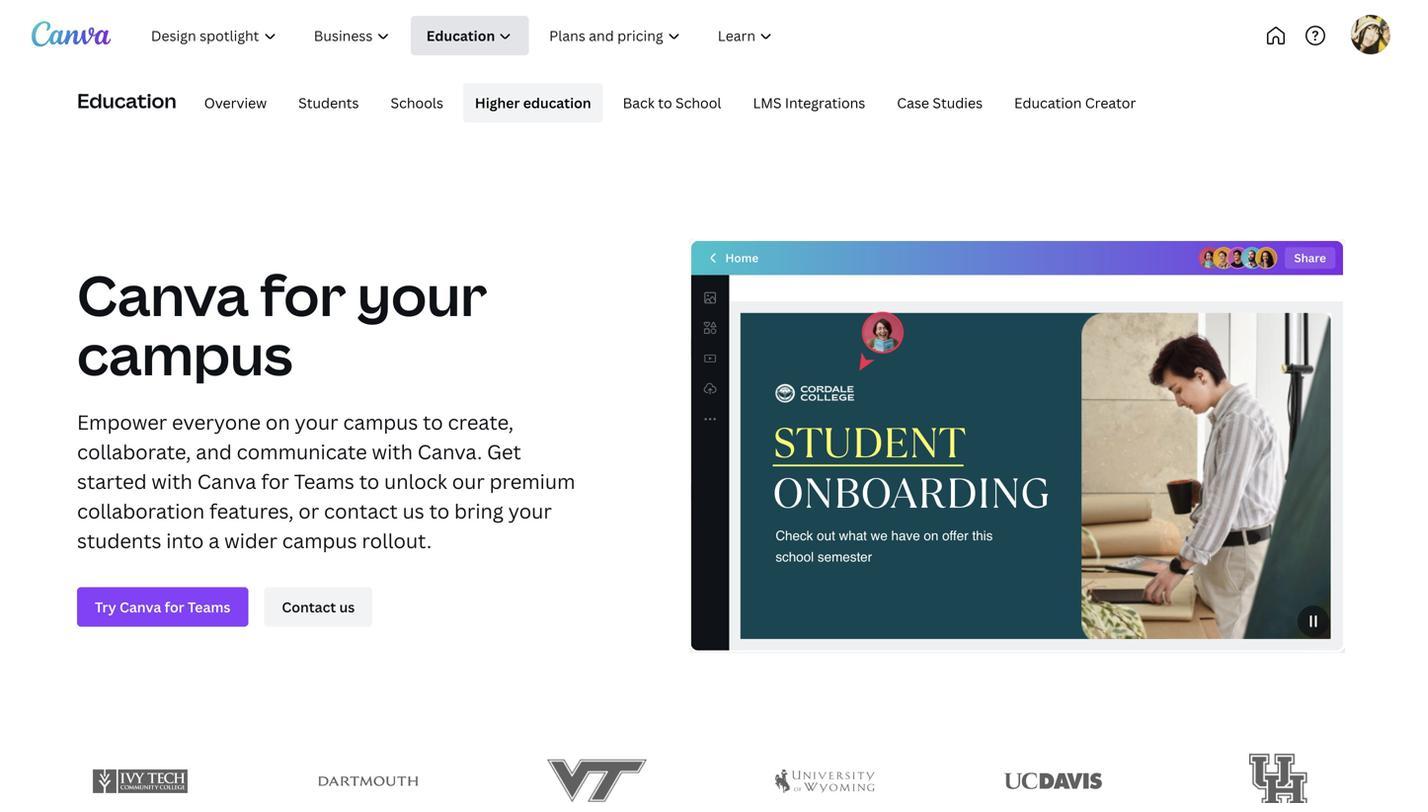Task type: describe. For each thing, give the bounding box(es) containing it.
canva inside empower everyone on your campus to create, collaborate, and communicate with canva. get started with canva for teams to unlock our premium collaboration features, or contact us to bring your students into a wider campus rollout.
[[197, 468, 256, 495]]

dartmouth image
[[319, 766, 418, 797]]

education for education
[[77, 87, 177, 114]]

university of wyoming image
[[775, 761, 875, 802]]

to inside menu bar
[[658, 93, 672, 112]]

0 horizontal spatial your
[[295, 408, 338, 436]]

unlock
[[384, 468, 447, 495]]

on inside empower everyone on your campus to create, collaborate, and communicate with canva. get started with canva for teams to unlock our premium collaboration features, or contact us to bring your students into a wider campus rollout.
[[266, 408, 290, 436]]

our
[[452, 468, 485, 495]]

students link
[[287, 83, 371, 122]]

back
[[623, 93, 655, 112]]

create,
[[448, 408, 514, 436]]

us
[[403, 497, 424, 524]]

what inside student onboarding check out what we have on offer this school semester
[[839, 528, 867, 543]]

to right us
[[429, 497, 450, 524]]

communicate
[[237, 438, 367, 465]]

school inside student onboarding check out what we have on offer this school semester
[[776, 549, 814, 564]]

studies
[[933, 93, 983, 112]]

bring
[[454, 497, 504, 524]]

wider
[[224, 527, 277, 554]]

student onboarding
[[773, 414, 1049, 522]]

empower
[[77, 408, 167, 436]]

teams
[[294, 468, 354, 495]]

students
[[298, 93, 359, 112]]

out inside student onboarding check out what we have on offer this school semester
[[817, 528, 835, 543]]

case studies link
[[885, 83, 995, 122]]

empower everyone on your campus to create, collaborate, and communicate with canva. get started with canva for teams to unlock our premium collaboration features, or contact us to bring your students into a wider campus rollout.
[[77, 408, 575, 554]]

virginia tech image
[[547, 736, 647, 803]]

this inside check out what we have on offer this school semester ben
[[972, 528, 993, 543]]

student onboarding check out what we have on offer this school semester
[[773, 414, 1049, 564]]

lms integrations link
[[741, 83, 877, 122]]

back to school
[[623, 93, 721, 112]]

semester inside check out what we have on offer this school semester ben
[[818, 549, 872, 564]]

lms
[[753, 93, 782, 112]]

school
[[676, 93, 721, 112]]

university of houston image
[[1249, 739, 1315, 803]]

school inside check out what we have on offer this school semester ben
[[776, 549, 814, 564]]

ben
[[990, 508, 1008, 521]]

uc davis image
[[1004, 763, 1104, 799]]

offer inside student onboarding check out what we have on offer this school semester
[[942, 528, 969, 543]]

case studies
[[897, 93, 983, 112]]

for inside canva for your campus
[[260, 257, 346, 332]]

check out what we have on offer this school semester ben
[[776, 508, 1008, 564]]

contact
[[324, 497, 398, 524]]

menu bar containing overview
[[184, 83, 1148, 122]]

education for education creator
[[1014, 93, 1082, 112]]

a
[[209, 527, 220, 554]]



Task type: locate. For each thing, give the bounding box(es) containing it.
ivy tech image
[[90, 760, 190, 802]]

this
[[972, 528, 993, 543], [972, 528, 993, 543]]

students
[[77, 527, 161, 554]]

into
[[166, 527, 204, 554]]

1 vertical spatial your
[[295, 408, 338, 436]]

campus up everyone
[[77, 316, 293, 392]]

0 vertical spatial your
[[357, 257, 487, 332]]

your inside canva for your campus
[[357, 257, 487, 332]]

what
[[839, 528, 867, 543], [839, 528, 867, 543]]

education
[[77, 87, 177, 114], [1014, 93, 1082, 112]]

to up contact
[[359, 468, 380, 495]]

to
[[658, 93, 672, 112], [423, 408, 443, 436], [359, 468, 380, 495], [429, 497, 450, 524]]

lms integrations
[[753, 93, 865, 112]]

higher education link
[[463, 83, 603, 122]]

on inside check out what we have on offer this school semester ben
[[924, 528, 939, 543]]

with
[[372, 438, 413, 465], [152, 468, 192, 495]]

check inside check out what we have on offer this school semester ben
[[776, 528, 813, 543]]

1 horizontal spatial your
[[357, 257, 487, 332]]

we inside check out what we have on offer this school semester ben
[[871, 528, 888, 543]]

student for student onboarding check out what we have on offer this school semester
[[773, 414, 966, 472]]

school
[[776, 549, 814, 564], [776, 549, 814, 564]]

with up unlock
[[372, 438, 413, 465]]

1 vertical spatial campus
[[343, 408, 418, 436]]

with up collaboration
[[152, 468, 192, 495]]

check inside student onboarding check out what we have on offer this school semester
[[776, 528, 813, 543]]

have inside student onboarding check out what we have on offer this school semester
[[891, 528, 920, 543]]

for inside empower everyone on your campus to create, collaborate, and communicate with canva. get started with canva for teams to unlock our premium collaboration features, or contact us to bring your students into a wider campus rollout.
[[261, 468, 289, 495]]

collaboration
[[77, 497, 205, 524]]

offer inside check out what we have on offer this school semester ben
[[942, 528, 969, 543]]

semester inside student onboarding check out what we have on offer this school semester
[[818, 549, 872, 564]]

campus down or
[[282, 527, 357, 554]]

to up canva.
[[423, 408, 443, 436]]

on
[[266, 408, 290, 436], [924, 528, 939, 543], [924, 528, 939, 543]]

we inside student onboarding check out what we have on offer this school semester
[[871, 528, 888, 543]]

onboarding for student onboarding
[[773, 464, 1049, 522]]

semester
[[818, 549, 872, 564], [818, 549, 872, 564]]

2 vertical spatial your
[[508, 497, 552, 524]]

student for student onboarding
[[773, 414, 966, 472]]

canva for your campus
[[77, 257, 487, 392]]

offer
[[942, 528, 969, 543], [942, 528, 969, 543]]

0 horizontal spatial with
[[152, 468, 192, 495]]

canva.
[[418, 438, 482, 465]]

rollout.
[[362, 527, 432, 554]]

1 vertical spatial with
[[152, 468, 192, 495]]

canva
[[77, 257, 249, 332], [197, 468, 256, 495]]

0 vertical spatial for
[[260, 257, 346, 332]]

campus
[[77, 316, 293, 392], [343, 408, 418, 436], [282, 527, 357, 554]]

onboarding for student onboarding check out what we have on offer this school semester
[[773, 464, 1049, 522]]

get
[[487, 438, 521, 465]]

campus up unlock
[[343, 408, 418, 436]]

1 horizontal spatial education
[[1014, 93, 1082, 112]]

0 vertical spatial canva
[[77, 257, 249, 332]]

higher
[[475, 93, 520, 112]]

0 vertical spatial campus
[[77, 316, 293, 392]]

student
[[773, 414, 966, 472], [773, 414, 966, 472]]

started
[[77, 468, 147, 495]]

student inside student onboarding check out what we have on offer this school semester
[[773, 414, 966, 472]]

education
[[523, 93, 591, 112]]

overview link
[[192, 83, 279, 122]]

schools
[[391, 93, 443, 112]]

to right back
[[658, 93, 672, 112]]

have
[[891, 528, 920, 543], [891, 528, 920, 543]]

2 vertical spatial campus
[[282, 527, 357, 554]]

we
[[871, 528, 888, 543], [871, 528, 888, 543]]

everyone
[[172, 408, 261, 436]]

2 horizontal spatial your
[[508, 497, 552, 524]]

back to school link
[[611, 83, 733, 122]]

1 vertical spatial for
[[261, 468, 289, 495]]

0 vertical spatial with
[[372, 438, 413, 465]]

premium
[[490, 468, 575, 495]]

0 horizontal spatial education
[[77, 87, 177, 114]]

student inside "student onboarding"
[[773, 414, 966, 472]]

education creator
[[1014, 93, 1136, 112]]

your
[[357, 257, 487, 332], [295, 408, 338, 436], [508, 497, 552, 524]]

canva inside canva for your campus
[[77, 257, 249, 332]]

collaborate,
[[77, 438, 191, 465]]

overview
[[204, 93, 267, 112]]

and
[[196, 438, 232, 465]]

onboarding
[[773, 464, 1049, 522], [773, 464, 1049, 522]]

on inside student onboarding check out what we have on offer this school semester
[[924, 528, 939, 543]]

have inside check out what we have on offer this school semester ben
[[891, 528, 920, 543]]

this inside student onboarding check out what we have on offer this school semester
[[972, 528, 993, 543]]

or
[[299, 497, 319, 524]]

menu bar
[[184, 83, 1148, 122]]

features,
[[209, 497, 294, 524]]

1 horizontal spatial with
[[372, 438, 413, 465]]

check
[[776, 528, 813, 543], [776, 528, 813, 543]]

case
[[897, 93, 929, 112]]

schools link
[[379, 83, 455, 122]]

higher education
[[475, 93, 591, 112]]

1 vertical spatial canva
[[197, 468, 256, 495]]

out
[[817, 528, 835, 543], [817, 528, 835, 543]]

campus inside canva for your campus
[[77, 316, 293, 392]]

for
[[260, 257, 346, 332], [261, 468, 289, 495]]

out inside check out what we have on offer this school semester ben
[[817, 528, 835, 543]]

education creator link
[[1003, 83, 1148, 122]]

creator
[[1085, 93, 1136, 112]]

integrations
[[785, 93, 865, 112]]

top level navigation element
[[134, 16, 857, 55]]

what inside check out what we have on offer this school semester ben
[[839, 528, 867, 543]]



Task type: vqa. For each thing, say whether or not it's contained in the screenshot.
the top for
yes



